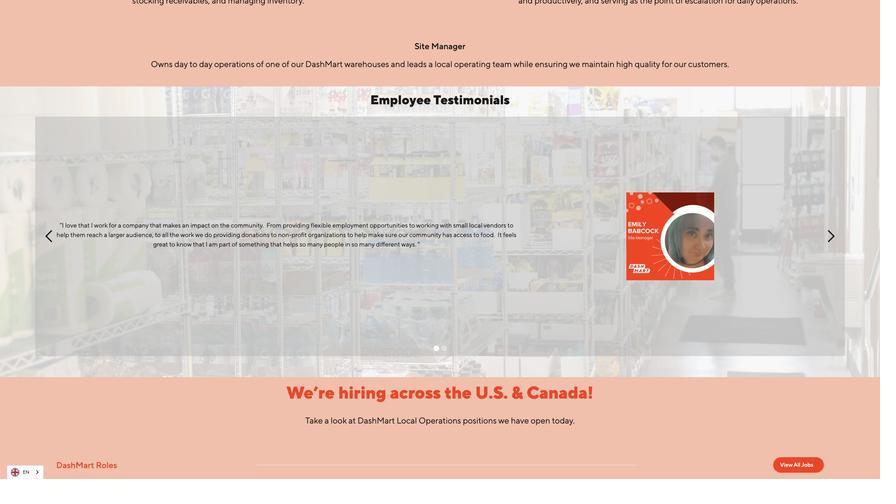 Task type: describe. For each thing, give the bounding box(es) containing it.
one
[[266, 59, 280, 69]]

warehouses
[[345, 59, 389, 69]]

u.s.
[[476, 383, 509, 403]]

roles
[[96, 461, 117, 471]]

impact
[[191, 222, 210, 229]]

employment
[[333, 222, 369, 229]]

view all jobs
[[781, 462, 814, 469]]

helps
[[283, 241, 299, 248]]

have
[[511, 416, 529, 426]]

reach
[[87, 231, 103, 239]]

community.
[[231, 222, 264, 229]]

to left food.
[[474, 231, 480, 239]]

0 horizontal spatial i
[[91, 222, 93, 229]]

that down non-
[[271, 241, 282, 248]]

to left the all
[[155, 231, 161, 239]]

know
[[177, 241, 192, 248]]

a left look
[[325, 416, 329, 426]]

employee
[[371, 92, 431, 107]]

ensuring
[[535, 59, 568, 69]]

we're hiring across the u.s. & canada!
[[287, 383, 594, 403]]

1 so from the left
[[300, 241, 306, 248]]

positions
[[463, 416, 497, 426]]

jobs
[[802, 462, 814, 469]]

part
[[219, 241, 231, 248]]

dashmart roles
[[56, 461, 117, 471]]

to up feels
[[508, 222, 514, 229]]

previous slide image
[[42, 230, 56, 244]]

today.
[[553, 416, 575, 426]]

2 day from the left
[[199, 59, 213, 69]]

has
[[443, 231, 453, 239]]

"i
[[60, 222, 64, 229]]

community
[[410, 231, 442, 239]]

non-
[[278, 231, 292, 239]]

canada!
[[527, 383, 594, 403]]

2 vertical spatial dashmart
[[56, 461, 94, 471]]

1 many from the left
[[308, 241, 323, 248]]

owns day to day operations of one of our dashmart warehouses and leads a local operating team while ensuring we maintain high quality for our customers.
[[151, 59, 730, 69]]

"i love that i work for a company that makes an impact on the community.  from providing flexible employment opportunities to working with small local vendors to help them reach a larger audience, to all the work we do providing donations to non-profit organizations to help make sure our community has access to food.  it feels great to know that i am part of something that helps so many people in so many different ways. "
[[57, 222, 517, 248]]

to right owns
[[190, 59, 198, 69]]

profit
[[292, 231, 307, 239]]

quality
[[635, 59, 661, 69]]

&
[[512, 383, 524, 403]]

0 horizontal spatial our
[[291, 59, 304, 69]]

our inside "i love that i work for a company that makes an impact on the community.  from providing flexible employment opportunities to working with small local vendors to help them reach a larger audience, to all the work we do providing donations to non-profit organizations to help make sure our community has access to food.  it feels great to know that i am part of something that helps so many people in so many different ways. "
[[399, 231, 408, 239]]

0 horizontal spatial the
[[170, 231, 179, 239]]

team
[[493, 59, 512, 69]]

2 many from the left
[[360, 241, 375, 248]]

all
[[794, 462, 801, 469]]

them
[[70, 231, 85, 239]]

0 horizontal spatial local
[[435, 59, 453, 69]]

Language field
[[7, 466, 44, 480]]

organizations
[[308, 231, 346, 239]]

local
[[397, 416, 417, 426]]

2 vertical spatial the
[[445, 383, 472, 403]]

1 horizontal spatial i
[[206, 241, 208, 248]]

am
[[209, 241, 218, 248]]

a right reach
[[104, 231, 107, 239]]

employee testimonials
[[371, 92, 510, 107]]

that left am
[[193, 241, 205, 248]]

at
[[349, 416, 356, 426]]

to left working
[[409, 222, 415, 229]]

access
[[454, 231, 473, 239]]

in
[[345, 241, 351, 248]]

"
[[418, 241, 420, 248]]

local inside "i love that i work for a company that makes an impact on the community.  from providing flexible employment opportunities to working with small local vendors to help them reach a larger audience, to all the work we do providing donations to non-profit organizations to help make sure our community has access to food.  it feels great to know that i am part of something that helps so many people in so many different ways. "
[[470, 222, 483, 229]]

of inside "i love that i work for a company that makes an impact on the community.  from providing flexible employment opportunities to working with small local vendors to help them reach a larger audience, to all the work we do providing donations to non-profit organizations to help make sure our community has access to food.  it feels great to know that i am part of something that helps so many people in so many different ways. "
[[232, 241, 238, 248]]

2 vertical spatial we
[[499, 416, 510, 426]]

1 day from the left
[[175, 59, 188, 69]]

look
[[331, 416, 347, 426]]

owns
[[151, 59, 173, 69]]

with
[[440, 222, 452, 229]]

food.
[[481, 231, 496, 239]]

ways.
[[402, 241, 417, 248]]

while
[[514, 59, 534, 69]]



Task type: locate. For each thing, give the bounding box(es) containing it.
0 vertical spatial i
[[91, 222, 93, 229]]

day right owns
[[175, 59, 188, 69]]

2 help from the left
[[355, 231, 367, 239]]

0 horizontal spatial we
[[195, 231, 203, 239]]

different
[[376, 241, 400, 248]]

people
[[324, 241, 344, 248]]

en
[[23, 470, 29, 475]]

to right the great
[[169, 241, 175, 248]]

1 horizontal spatial dashmart
[[306, 59, 343, 69]]

great
[[153, 241, 168, 248]]

and
[[391, 59, 406, 69]]

2 horizontal spatial the
[[445, 383, 472, 403]]

1 vertical spatial we
[[195, 231, 203, 239]]

view
[[781, 462, 793, 469]]

to down employment
[[348, 231, 354, 239]]

1 horizontal spatial providing
[[283, 222, 310, 229]]

1 horizontal spatial of
[[256, 59, 264, 69]]

high
[[617, 59, 634, 69]]

our
[[291, 59, 304, 69], [674, 59, 687, 69], [399, 231, 408, 239]]

a up larger on the top left of the page
[[118, 222, 121, 229]]

our right one on the left of page
[[291, 59, 304, 69]]

opportunities
[[370, 222, 408, 229]]

0 vertical spatial the
[[220, 222, 230, 229]]

0 horizontal spatial dashmart
[[56, 461, 94, 471]]

feels
[[504, 231, 517, 239]]

maintain
[[582, 59, 615, 69]]

of
[[256, 59, 264, 69], [282, 59, 290, 69], [232, 241, 238, 248]]

the
[[220, 222, 230, 229], [170, 231, 179, 239], [445, 383, 472, 403]]

day
[[175, 59, 188, 69], [199, 59, 213, 69]]

so right in
[[352, 241, 358, 248]]

1 vertical spatial dashmart
[[358, 416, 395, 426]]

operating
[[455, 59, 491, 69]]

we're
[[287, 383, 335, 403]]

i
[[91, 222, 93, 229], [206, 241, 208, 248]]

1 horizontal spatial so
[[352, 241, 358, 248]]

view all jobs link
[[774, 458, 825, 473]]

2 so from the left
[[352, 241, 358, 248]]

0 horizontal spatial work
[[94, 222, 108, 229]]

the right "on"
[[220, 222, 230, 229]]

0 horizontal spatial day
[[175, 59, 188, 69]]

en link
[[7, 466, 43, 479]]

take a look at dashmart local operations positions we have open today.
[[306, 416, 575, 426]]

something
[[239, 241, 269, 248]]

a right leads
[[429, 59, 433, 69]]

a
[[429, 59, 433, 69], [118, 222, 121, 229], [104, 231, 107, 239], [325, 416, 329, 426]]

0 vertical spatial providing
[[283, 222, 310, 229]]

2 horizontal spatial our
[[674, 59, 687, 69]]

we left do
[[195, 231, 203, 239]]

next slide image
[[825, 230, 839, 244]]

local down site manager at the top
[[435, 59, 453, 69]]

operations
[[419, 416, 462, 426]]

0 vertical spatial we
[[570, 59, 581, 69]]

makes
[[163, 222, 181, 229]]

help down the "i on the left top of the page
[[57, 231, 69, 239]]

english flag image
[[11, 469, 19, 477]]

2 horizontal spatial of
[[282, 59, 290, 69]]

dashmart
[[306, 59, 343, 69], [358, 416, 395, 426], [56, 461, 94, 471]]

1 horizontal spatial local
[[470, 222, 483, 229]]

so
[[300, 241, 306, 248], [352, 241, 358, 248]]

we
[[570, 59, 581, 69], [195, 231, 203, 239], [499, 416, 510, 426]]

1 horizontal spatial for
[[662, 59, 673, 69]]

local
[[435, 59, 453, 69], [470, 222, 483, 229]]

take
[[306, 416, 323, 426]]

for right quality
[[662, 59, 673, 69]]

leads
[[407, 59, 427, 69]]

1 horizontal spatial we
[[499, 416, 510, 426]]

2 horizontal spatial dashmart
[[358, 416, 395, 426]]

we left have
[[499, 416, 510, 426]]

manager
[[432, 41, 466, 51]]

for up larger on the top left of the page
[[109, 222, 117, 229]]

make
[[369, 231, 384, 239]]

an
[[182, 222, 189, 229]]

the up take a look at dashmart local operations positions we have open today.
[[445, 383, 472, 403]]

1 vertical spatial for
[[109, 222, 117, 229]]

all
[[162, 231, 169, 239]]

working
[[417, 222, 439, 229]]

1 horizontal spatial day
[[199, 59, 213, 69]]

1 horizontal spatial our
[[399, 231, 408, 239]]

i up reach
[[91, 222, 93, 229]]

that up the them
[[78, 222, 90, 229]]

love
[[65, 222, 77, 229]]

our left customers.
[[674, 59, 687, 69]]

2 horizontal spatial we
[[570, 59, 581, 69]]

that left makes
[[150, 222, 162, 229]]

help down employment
[[355, 231, 367, 239]]

0 vertical spatial for
[[662, 59, 673, 69]]

1 help from the left
[[57, 231, 69, 239]]

local right small
[[470, 222, 483, 229]]

we inside "i love that i work for a company that makes an impact on the community.  from providing flexible employment opportunities to working with small local vendors to help them reach a larger audience, to all the work we do providing donations to non-profit organizations to help make sure our community has access to food.  it feels great to know that i am part of something that helps so many people in so many different ways. "
[[195, 231, 203, 239]]

site
[[415, 41, 430, 51]]

to
[[190, 59, 198, 69], [409, 222, 415, 229], [508, 222, 514, 229], [155, 231, 161, 239], [271, 231, 277, 239], [348, 231, 354, 239], [474, 231, 480, 239], [169, 241, 175, 248]]

0 horizontal spatial so
[[300, 241, 306, 248]]

flexible
[[311, 222, 331, 229]]

providing up part
[[214, 231, 240, 239]]

0 vertical spatial local
[[435, 59, 453, 69]]

customers.
[[689, 59, 730, 69]]

1 horizontal spatial work
[[181, 231, 194, 239]]

donations
[[242, 231, 270, 239]]

hiring
[[339, 383, 387, 403]]

company
[[123, 222, 149, 229]]

operations
[[214, 59, 255, 69]]

0 vertical spatial dashmart
[[306, 59, 343, 69]]

i left am
[[206, 241, 208, 248]]

0 horizontal spatial providing
[[214, 231, 240, 239]]

that
[[78, 222, 90, 229], [150, 222, 162, 229], [193, 241, 205, 248], [271, 241, 282, 248]]

to left non-
[[271, 231, 277, 239]]

1 vertical spatial the
[[170, 231, 179, 239]]

carousel region
[[35, 117, 846, 357]]

0 vertical spatial work
[[94, 222, 108, 229]]

open
[[531, 416, 551, 426]]

1 vertical spatial work
[[181, 231, 194, 239]]

for
[[662, 59, 673, 69], [109, 222, 117, 229]]

1 vertical spatial providing
[[214, 231, 240, 239]]

of right one on the left of page
[[282, 59, 290, 69]]

1 vertical spatial i
[[206, 241, 208, 248]]

vendors
[[484, 222, 507, 229]]

0 horizontal spatial of
[[232, 241, 238, 248]]

providing up profit
[[283, 222, 310, 229]]

many down make
[[360, 241, 375, 248]]

the right the all
[[170, 231, 179, 239]]

work
[[94, 222, 108, 229], [181, 231, 194, 239]]

audience,
[[126, 231, 154, 239]]

0 horizontal spatial many
[[308, 241, 323, 248]]

0 horizontal spatial help
[[57, 231, 69, 239]]

help
[[57, 231, 69, 239], [355, 231, 367, 239]]

do
[[205, 231, 212, 239]]

we right ensuring
[[570, 59, 581, 69]]

1 horizontal spatial the
[[220, 222, 230, 229]]

0 horizontal spatial for
[[109, 222, 117, 229]]

testimonials
[[434, 92, 510, 107]]

many down the organizations
[[308, 241, 323, 248]]

small
[[454, 222, 468, 229]]

on
[[212, 222, 219, 229]]

so down profit
[[300, 241, 306, 248]]

our up ways.
[[399, 231, 408, 239]]

of right part
[[232, 241, 238, 248]]

day left the operations
[[199, 59, 213, 69]]

sure
[[385, 231, 398, 239]]

site manager
[[415, 41, 466, 51]]

1 horizontal spatial many
[[360, 241, 375, 248]]

work up reach
[[94, 222, 108, 229]]

work down 'an'
[[181, 231, 194, 239]]

larger
[[109, 231, 125, 239]]

for inside "i love that i work for a company that makes an impact on the community.  from providing flexible employment opportunities to working with small local vendors to help them reach a larger audience, to all the work we do providing donations to non-profit organizations to help make sure our community has access to food.  it feels great to know that i am part of something that helps so many people in so many different ways. "
[[109, 222, 117, 229]]

1 vertical spatial local
[[470, 222, 483, 229]]

1 horizontal spatial help
[[355, 231, 367, 239]]

across
[[390, 383, 441, 403]]

of left one on the left of page
[[256, 59, 264, 69]]



Task type: vqa. For each thing, say whether or not it's contained in the screenshot.
positions
yes



